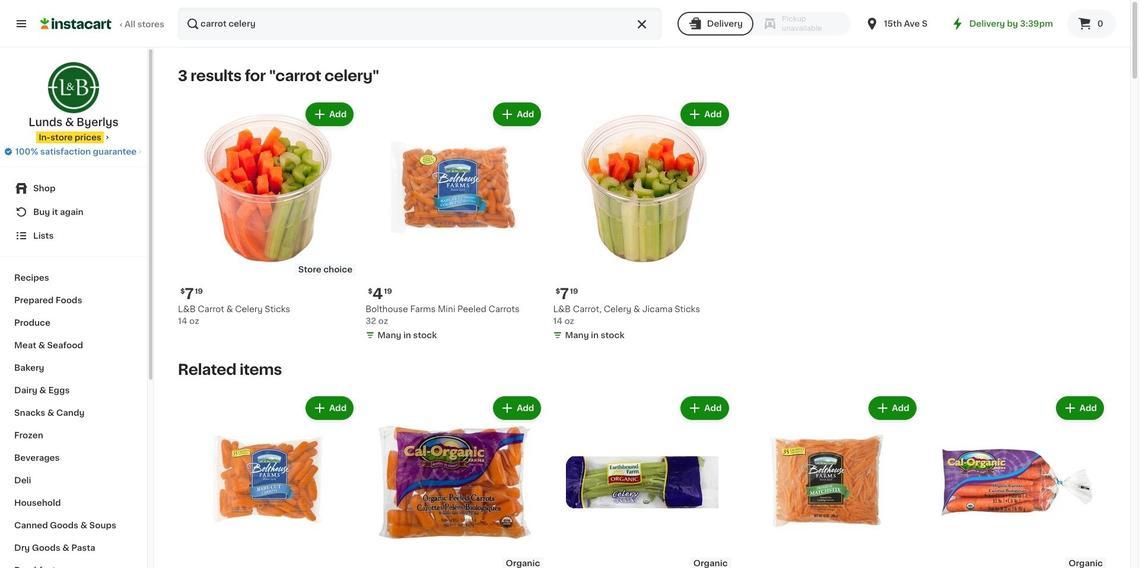 Task type: locate. For each thing, give the bounding box(es) containing it.
product group
[[178, 100, 356, 327], [366, 100, 544, 344], [553, 100, 731, 344], [178, 394, 356, 569], [366, 394, 544, 569], [553, 394, 731, 569], [741, 394, 919, 569], [928, 394, 1106, 569]]

None search field
[[177, 7, 662, 40]]

service type group
[[677, 12, 851, 36]]

Search field
[[179, 8, 661, 39]]



Task type: vqa. For each thing, say whether or not it's contained in the screenshot.
the leftmost Market
no



Task type: describe. For each thing, give the bounding box(es) containing it.
instacart logo image
[[40, 17, 112, 31]]

lunds & byerlys logo image
[[47, 62, 100, 114]]



